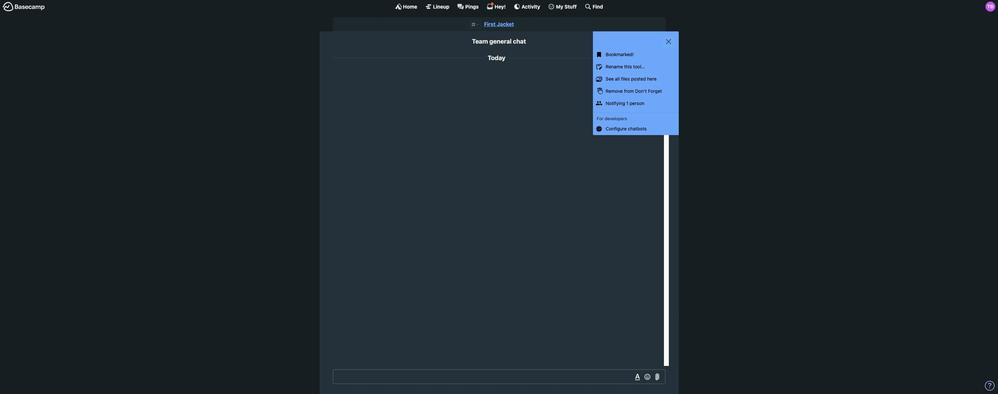 Task type: locate. For each thing, give the bounding box(es) containing it.
tyler black image
[[647, 69, 661, 83]]

hey!
[[495, 3, 506, 9]]

first jacket link
[[484, 21, 514, 27]]

jacket
[[497, 21, 514, 27]]

chatbots
[[628, 126, 647, 131]]

posted
[[631, 76, 646, 82]]

None text field
[[333, 369, 666, 384]]

files
[[621, 76, 630, 82]]

10:09am
[[621, 70, 636, 75]]

stuff
[[565, 3, 577, 9]]

team!
[[631, 76, 643, 82]]

switch accounts image
[[3, 2, 45, 12]]

find button
[[585, 3, 603, 10]]

pings
[[465, 3, 479, 9]]

rename this tool…
[[606, 64, 645, 69]]

main element
[[0, 0, 998, 13]]

configure chatbots link
[[593, 123, 679, 135]]

configure
[[606, 126, 627, 131]]

hello team!
[[619, 76, 643, 82]]

remove from don't forget
[[606, 88, 662, 94]]

from
[[624, 88, 634, 94]]

chat
[[513, 38, 526, 45]]

first jacket
[[484, 21, 514, 27]]

general
[[490, 38, 512, 45]]

bookmarked! link
[[593, 49, 679, 61]]

home link
[[395, 3, 417, 10]]

see all files posted here link
[[593, 73, 679, 85]]

rename
[[606, 64, 623, 69]]

tyler black image
[[986, 2, 996, 12]]

notifying
[[606, 100, 625, 106]]



Task type: describe. For each thing, give the bounding box(es) containing it.
rename this tool… link
[[593, 61, 679, 73]]

my stuff
[[556, 3, 577, 9]]

bookmarked!
[[606, 52, 634, 57]]

hello
[[619, 76, 630, 82]]

lineup link
[[425, 3, 450, 10]]

all
[[615, 76, 620, 82]]

here
[[647, 76, 657, 82]]

10:09am link
[[621, 70, 636, 75]]

this
[[624, 64, 632, 69]]

team
[[472, 38, 488, 45]]

for
[[597, 116, 604, 121]]

today
[[488, 54, 506, 61]]

notifying       1 person
[[606, 100, 645, 106]]

activity
[[522, 3, 540, 9]]

find
[[593, 3, 603, 9]]

remove
[[606, 88, 623, 94]]

first
[[484, 21, 496, 27]]

my
[[556, 3, 564, 9]]

don't
[[635, 88, 647, 94]]

forget
[[648, 88, 662, 94]]

tool…
[[633, 64, 645, 69]]

person
[[630, 100, 645, 106]]

see
[[606, 76, 614, 82]]

see all files posted here
[[606, 76, 657, 82]]

notifying       1 person link
[[593, 97, 679, 109]]

1
[[627, 100, 629, 106]]

team general chat
[[472, 38, 526, 45]]

10:09am element
[[621, 70, 636, 75]]

configure chatbots
[[606, 126, 647, 131]]

my stuff button
[[548, 3, 577, 10]]

remove from don't forget link
[[593, 85, 679, 97]]

developers
[[605, 116, 627, 121]]

for developers
[[597, 116, 627, 121]]

home
[[403, 3, 417, 9]]

pings button
[[457, 3, 479, 10]]

lineup
[[433, 3, 450, 9]]

hey! button
[[487, 2, 506, 10]]

activity link
[[514, 3, 540, 10]]



Task type: vqa. For each thing, say whether or not it's contained in the screenshot.
Bookmarked! link
yes



